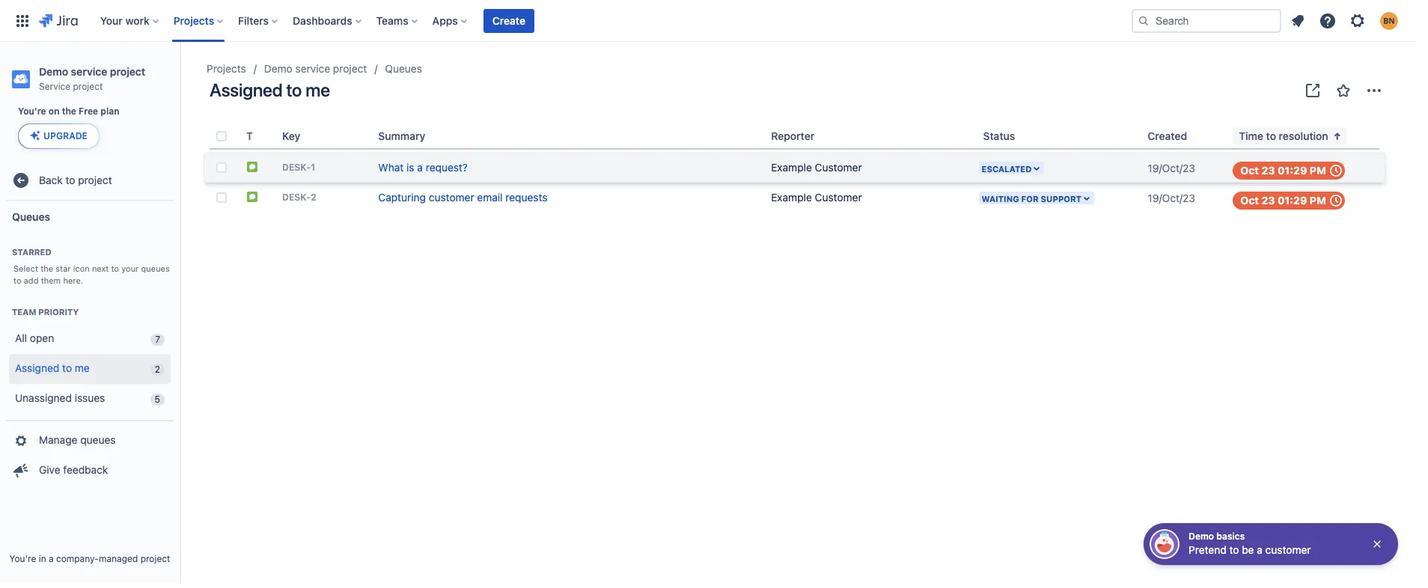 Task type: vqa. For each thing, say whether or not it's contained in the screenshot.
THE corresponding to Select
yes



Task type: describe. For each thing, give the bounding box(es) containing it.
t
[[246, 130, 253, 142]]

demo service project service project
[[39, 65, 145, 92]]

key
[[282, 130, 300, 142]]

appswitcher icon image
[[13, 12, 31, 30]]

search image
[[1138, 15, 1150, 27]]

example for what is a request?
[[771, 161, 812, 174]]

1
[[311, 162, 315, 173]]

requests
[[506, 191, 548, 204]]

0 vertical spatial me
[[306, 79, 330, 100]]

them
[[41, 275, 61, 285]]

capturing customer email requests
[[378, 191, 548, 204]]

manage queues
[[39, 434, 116, 446]]

create button
[[484, 9, 535, 33]]

to right next
[[111, 264, 119, 273]]

company-
[[56, 553, 99, 565]]

all open
[[15, 332, 54, 344]]

reporter
[[771, 130, 815, 142]]

demo service project
[[264, 62, 367, 75]]

create
[[493, 14, 526, 27]]

capturing customer email requests link
[[378, 191, 548, 204]]

created
[[1148, 130, 1188, 142]]

group containing manage queues
[[6, 420, 174, 490]]

projects link
[[207, 60, 246, 78]]

what is a request? link
[[378, 161, 468, 174]]

is
[[407, 161, 414, 174]]

project for demo service project service project
[[110, 65, 145, 78]]

free
[[79, 106, 98, 117]]

1 vertical spatial queues
[[12, 210, 50, 223]]

pretend
[[1189, 544, 1227, 556]]

Search field
[[1132, 9, 1282, 33]]

icon
[[73, 264, 90, 273]]

to left the add
[[13, 275, 21, 285]]

0 vertical spatial 2
[[311, 192, 317, 203]]

back to project link
[[6, 166, 174, 196]]

basics
[[1217, 531, 1245, 542]]

t button
[[240, 127, 253, 145]]

a for you're in a company-managed project
[[49, 553, 54, 565]]

service for demo service project service project
[[71, 65, 107, 78]]

time
[[1239, 130, 1264, 142]]

back
[[39, 173, 63, 186]]

star
[[56, 264, 71, 273]]

you're in a company-managed project
[[9, 553, 170, 565]]

projects for projects 'link'
[[207, 62, 246, 75]]

created button
[[1142, 127, 1188, 145]]

to down demo service project link
[[286, 79, 302, 100]]

customer for what is a request?
[[815, 161, 862, 174]]

teams
[[376, 14, 409, 27]]

open
[[30, 332, 54, 344]]

priority
[[38, 307, 79, 316]]

status button
[[977, 127, 1015, 145]]

what
[[378, 161, 404, 174]]

to inside button
[[1266, 130, 1277, 142]]

project for back to project
[[78, 173, 112, 186]]

status
[[983, 130, 1015, 142]]

starred select the star icon next to your queues to add them here.
[[12, 247, 170, 285]]

time to resolution
[[1239, 130, 1329, 142]]

team priority group
[[6, 291, 174, 420]]

queues link
[[385, 60, 422, 78]]

give feedback button
[[6, 456, 174, 486]]

starred group
[[6, 231, 174, 291]]

23 for what is a request?
[[1262, 164, 1275, 177]]

actions image
[[1366, 82, 1384, 100]]

you're for you're in a company-managed project
[[9, 553, 36, 565]]

me inside the team priority group
[[75, 362, 90, 374]]

0 vertical spatial assigned
[[210, 79, 283, 100]]

upgrade
[[43, 130, 88, 142]]

assigned inside the team priority group
[[15, 362, 59, 374]]

your
[[100, 14, 123, 27]]

desk for capturing
[[282, 192, 307, 203]]

summary button
[[372, 127, 425, 145]]

projects button
[[169, 9, 229, 33]]

key button
[[276, 127, 300, 145]]

manage
[[39, 434, 77, 446]]

to inside demo basics pretend to be a customer
[[1230, 544, 1239, 556]]

a request that follows itsm workflows. image for what is a request?
[[246, 161, 258, 173]]

dashboards button
[[288, 9, 367, 33]]

email
[[477, 191, 503, 204]]

your
[[121, 264, 139, 273]]

1 horizontal spatial assigned to me
[[210, 79, 330, 100]]

next
[[92, 264, 109, 273]]

starred
[[12, 247, 51, 257]]

close image
[[1372, 538, 1384, 550]]

demo basics pretend to be a customer
[[1189, 531, 1311, 556]]

here.
[[63, 275, 83, 285]]

example customer for what is a request?
[[771, 161, 862, 174]]

the for select
[[41, 264, 53, 273]]

manage queues button
[[6, 426, 174, 456]]

dashboards
[[293, 14, 352, 27]]

teams button
[[372, 9, 424, 33]]

desk for what
[[282, 162, 307, 173]]

unassigned
[[15, 392, 72, 404]]

oct 23 01:29 pm for requests
[[1241, 194, 1326, 207]]

- for capturing customer email requests
[[307, 192, 311, 203]]

back to project
[[39, 173, 112, 186]]

all
[[15, 332, 27, 344]]

reporter button
[[765, 127, 815, 145]]



Task type: locate. For each thing, give the bounding box(es) containing it.
project inside back to project link
[[78, 173, 112, 186]]

- up desk - 2 on the left top
[[307, 162, 311, 173]]

0 horizontal spatial customer
[[429, 191, 474, 204]]

a right in on the left of the page
[[49, 553, 54, 565]]

2 up the 5
[[155, 364, 160, 375]]

managed
[[99, 553, 138, 565]]

1 horizontal spatial a
[[417, 161, 423, 174]]

1 vertical spatial you're
[[9, 553, 36, 565]]

settings image
[[1349, 12, 1367, 30]]

desk - 1
[[282, 162, 315, 173]]

a request that follows itsm workflows. image left desk - 2 on the left top
[[246, 191, 258, 203]]

apps button
[[428, 9, 473, 33]]

the up them
[[41, 264, 53, 273]]

0 vertical spatial queues
[[141, 264, 170, 273]]

19/oct/23 for what is a request?
[[1148, 162, 1196, 174]]

1 vertical spatial example customer
[[771, 191, 862, 204]]

oct 23 01:29 pm for request?
[[1241, 164, 1326, 177]]

service inside demo service project service project
[[71, 65, 107, 78]]

0 vertical spatial example customer
[[771, 161, 862, 174]]

in
[[39, 553, 46, 565]]

demo for demo service project
[[264, 62, 293, 75]]

0 vertical spatial oct 23 01:29 pm
[[1241, 164, 1326, 177]]

01:29
[[1278, 164, 1308, 177], [1278, 194, 1308, 207]]

projects
[[173, 14, 214, 27], [207, 62, 246, 75]]

service down dashboards
[[295, 62, 330, 75]]

1 horizontal spatial demo
[[264, 62, 293, 75]]

2 19/oct/23 from the top
[[1148, 192, 1196, 204]]

0 vertical spatial pm
[[1310, 164, 1326, 177]]

request?
[[426, 161, 468, 174]]

1 horizontal spatial queues
[[385, 62, 422, 75]]

your work
[[100, 14, 150, 27]]

assigned
[[210, 79, 283, 100], [15, 362, 59, 374]]

you're for you're on the free plan
[[18, 106, 46, 117]]

1 horizontal spatial me
[[306, 79, 330, 100]]

primary element
[[9, 0, 1132, 42]]

what is a request?
[[378, 161, 468, 174]]

23 for capturing customer email requests
[[1262, 194, 1275, 207]]

0 vertical spatial customer
[[429, 191, 474, 204]]

desk left 1
[[282, 162, 307, 173]]

queues up starred
[[12, 210, 50, 223]]

service
[[39, 81, 71, 92]]

be
[[1242, 544, 1254, 556]]

- for what is a request?
[[307, 162, 311, 173]]

queues inside the "starred select the star icon next to your queues to add them here."
[[141, 264, 170, 273]]

0 horizontal spatial the
[[41, 264, 53, 273]]

oct for request?
[[1241, 164, 1259, 177]]

- down 1
[[307, 192, 311, 203]]

help image
[[1319, 12, 1337, 30]]

2 - from the top
[[307, 192, 311, 203]]

queues up give feedback button
[[80, 434, 116, 446]]

projects for projects dropdown button
[[173, 14, 214, 27]]

0 vertical spatial queues
[[385, 62, 422, 75]]

0 horizontal spatial queues
[[80, 434, 116, 446]]

desk down desk - 1
[[282, 192, 307, 203]]

19/oct/23
[[1148, 162, 1196, 174], [1148, 192, 1196, 204]]

0 vertical spatial the
[[62, 106, 76, 117]]

1 vertical spatial queues
[[80, 434, 116, 446]]

1 desk from the top
[[282, 162, 307, 173]]

queues inside button
[[80, 434, 116, 446]]

me up issues
[[75, 362, 90, 374]]

project inside demo service project link
[[333, 62, 367, 75]]

to up unassigned issues
[[62, 362, 72, 374]]

1 oct 23 01:29 pm from the top
[[1241, 164, 1326, 177]]

0 vertical spatial oct
[[1241, 164, 1259, 177]]

customer
[[815, 161, 862, 174], [815, 191, 862, 204]]

1 01:29 from the top
[[1278, 164, 1308, 177]]

give feedback
[[39, 464, 108, 476]]

projects right sidebar navigation image on the top of the page
[[207, 62, 246, 75]]

1 horizontal spatial queues
[[141, 264, 170, 273]]

banner containing your work
[[0, 0, 1417, 42]]

assigned down projects 'link'
[[210, 79, 283, 100]]

project down the dashboards popup button
[[333, 62, 367, 75]]

project up plan
[[110, 65, 145, 78]]

queues right the your
[[141, 264, 170, 273]]

filters button
[[234, 9, 284, 33]]

1 vertical spatial assigned to me
[[15, 362, 90, 374]]

time to resolution button
[[1233, 127, 1347, 145]]

2 horizontal spatial demo
[[1189, 531, 1214, 542]]

apps
[[433, 14, 458, 27]]

2 example from the top
[[771, 191, 812, 204]]

demo up pretend
[[1189, 531, 1214, 542]]

1 a request that follows itsm workflows. image from the top
[[246, 161, 258, 173]]

capturing
[[378, 191, 426, 204]]

oct 23 01:29 pm down time to resolution
[[1241, 164, 1326, 177]]

project for demo service project
[[333, 62, 367, 75]]

2
[[311, 192, 317, 203], [155, 364, 160, 375]]

7
[[155, 334, 160, 345]]

feedback
[[63, 464, 108, 476]]

customer down request?
[[429, 191, 474, 204]]

the inside the "starred select the star icon next to your queues to add them here."
[[41, 264, 53, 273]]

demo for demo service project service project
[[39, 65, 68, 78]]

the right on
[[62, 106, 76, 117]]

your profile and settings image
[[1381, 12, 1399, 30]]

1 - from the top
[[307, 162, 311, 173]]

1 vertical spatial 23
[[1262, 194, 1275, 207]]

your work button
[[96, 9, 165, 33]]

give
[[39, 464, 60, 476]]

0 vertical spatial desk
[[282, 162, 307, 173]]

you're
[[18, 106, 46, 117], [9, 553, 36, 565]]

assigned to me down projects 'link'
[[210, 79, 330, 100]]

1 vertical spatial me
[[75, 362, 90, 374]]

1 vertical spatial the
[[41, 264, 53, 273]]

0 horizontal spatial a
[[49, 553, 54, 565]]

assigned down the all open
[[15, 362, 59, 374]]

demo inside demo service project service project
[[39, 65, 68, 78]]

1 vertical spatial -
[[307, 192, 311, 203]]

01:29 for request?
[[1278, 164, 1308, 177]]

you're left on
[[18, 106, 46, 117]]

2 customer from the top
[[815, 191, 862, 204]]

customer
[[429, 191, 474, 204], [1266, 544, 1311, 556]]

2 a request that follows itsm workflows. image from the top
[[246, 191, 258, 203]]

1 customer from the top
[[815, 161, 862, 174]]

0 vertical spatial a request that follows itsm workflows. image
[[246, 161, 258, 173]]

a request that follows itsm workflows. image down t
[[246, 161, 258, 173]]

demo service project link
[[264, 60, 367, 78]]

issues
[[75, 392, 105, 404]]

0 horizontal spatial service
[[71, 65, 107, 78]]

team
[[12, 307, 36, 316]]

1 vertical spatial pm
[[1310, 194, 1326, 207]]

team priority
[[12, 307, 79, 316]]

0 horizontal spatial queues
[[12, 210, 50, 223]]

0 vertical spatial you're
[[18, 106, 46, 117]]

1 vertical spatial a request that follows itsm workflows. image
[[246, 191, 258, 203]]

pm for request?
[[1310, 164, 1326, 177]]

star image
[[1335, 82, 1353, 100]]

0 horizontal spatial 2
[[155, 364, 160, 375]]

assigned to me up unassigned issues
[[15, 362, 90, 374]]

1 vertical spatial desk
[[282, 192, 307, 203]]

sidebar navigation image
[[163, 60, 196, 90]]

unassigned issues
[[15, 392, 105, 404]]

demo down filters dropdown button
[[264, 62, 293, 75]]

work
[[125, 14, 150, 27]]

summary
[[378, 130, 425, 142]]

a for what is a request?
[[417, 161, 423, 174]]

1 vertical spatial projects
[[207, 62, 246, 75]]

1 vertical spatial example
[[771, 191, 812, 204]]

1 vertical spatial assigned
[[15, 362, 59, 374]]

2 oct 23 01:29 pm from the top
[[1241, 194, 1326, 207]]

customer inside demo basics pretend to be a customer
[[1266, 544, 1311, 556]]

customer right be
[[1266, 544, 1311, 556]]

you're left in on the left of the page
[[9, 553, 36, 565]]

0 vertical spatial example
[[771, 161, 812, 174]]

19/oct/23 down created button
[[1148, 192, 1196, 204]]

2 01:29 from the top
[[1278, 194, 1308, 207]]

me down demo service project link
[[306, 79, 330, 100]]

customer for capturing customer email requests
[[815, 191, 862, 204]]

service up free
[[71, 65, 107, 78]]

oct for requests
[[1241, 194, 1259, 207]]

2 oct from the top
[[1241, 194, 1259, 207]]

1 horizontal spatial customer
[[1266, 544, 1311, 556]]

oct 23 01:29 pm down time to resolution button
[[1241, 194, 1326, 207]]

the for on
[[62, 106, 76, 117]]

project right 'managed'
[[140, 553, 170, 565]]

service for demo service project
[[295, 62, 330, 75]]

queues down "teams" popup button
[[385, 62, 422, 75]]

oct 23 01:29 pm
[[1241, 164, 1326, 177], [1241, 194, 1326, 207]]

a
[[417, 161, 423, 174], [1257, 544, 1263, 556], [49, 553, 54, 565]]

0 vertical spatial 19/oct/23
[[1148, 162, 1196, 174]]

0 vertical spatial -
[[307, 162, 311, 173]]

0 vertical spatial 01:29
[[1278, 164, 1308, 177]]

a right be
[[1257, 544, 1263, 556]]

5
[[155, 393, 160, 405]]

filters
[[238, 14, 269, 27]]

a request that follows itsm workflows. image for capturing customer email requests
[[246, 191, 258, 203]]

to
[[286, 79, 302, 100], [1266, 130, 1277, 142], [66, 173, 75, 186], [111, 264, 119, 273], [13, 275, 21, 285], [62, 362, 72, 374], [1230, 544, 1239, 556]]

1 vertical spatial 19/oct/23
[[1148, 192, 1196, 204]]

demo up service
[[39, 65, 68, 78]]

projects right work
[[173, 14, 214, 27]]

jira image
[[39, 12, 78, 30], [39, 12, 78, 30]]

1 horizontal spatial 2
[[311, 192, 317, 203]]

plan
[[101, 106, 119, 117]]

to right time
[[1266, 130, 1277, 142]]

you're on the free plan
[[18, 106, 119, 117]]

1 horizontal spatial assigned
[[210, 79, 283, 100]]

0 vertical spatial projects
[[173, 14, 214, 27]]

add
[[24, 275, 39, 285]]

1 horizontal spatial service
[[295, 62, 330, 75]]

upgrade button
[[19, 124, 99, 148]]

me
[[306, 79, 330, 100], [75, 362, 90, 374]]

1 vertical spatial 2
[[155, 364, 160, 375]]

example customer
[[771, 161, 862, 174], [771, 191, 862, 204]]

desk - 2
[[282, 192, 317, 203]]

demo
[[264, 62, 293, 75], [39, 65, 68, 78], [1189, 531, 1214, 542]]

2 23 from the top
[[1262, 194, 1275, 207]]

demo for demo basics pretend to be a customer
[[1189, 531, 1214, 542]]

oct
[[1241, 164, 1259, 177], [1241, 194, 1259, 207]]

notifications image
[[1289, 12, 1307, 30]]

19/oct/23 for capturing customer email requests
[[1148, 192, 1196, 204]]

2 desk from the top
[[282, 192, 307, 203]]

project right back
[[78, 173, 112, 186]]

pm for requests
[[1310, 194, 1326, 207]]

0 horizontal spatial me
[[75, 362, 90, 374]]

to right back
[[66, 173, 75, 186]]

to inside the team priority group
[[62, 362, 72, 374]]

0 horizontal spatial demo
[[39, 65, 68, 78]]

19/oct/23 down created
[[1148, 162, 1196, 174]]

2 inside the team priority group
[[155, 364, 160, 375]]

01:29 for requests
[[1278, 194, 1308, 207]]

group
[[6, 420, 174, 490]]

ascending icon image
[[1329, 127, 1347, 145]]

a request that follows itsm workflows. image
[[246, 161, 258, 173], [246, 191, 258, 203]]

service
[[295, 62, 330, 75], [71, 65, 107, 78]]

1 vertical spatial 01:29
[[1278, 194, 1308, 207]]

1 vertical spatial oct
[[1241, 194, 1259, 207]]

projects inside dropdown button
[[173, 14, 214, 27]]

1 oct from the top
[[1241, 164, 1259, 177]]

0 horizontal spatial assigned
[[15, 362, 59, 374]]

0 vertical spatial assigned to me
[[210, 79, 330, 100]]

0 vertical spatial customer
[[815, 161, 862, 174]]

1 horizontal spatial the
[[62, 106, 76, 117]]

assigned to me inside the team priority group
[[15, 362, 90, 374]]

demo inside demo basics pretend to be a customer
[[1189, 531, 1214, 542]]

2 down 1
[[311, 192, 317, 203]]

example customer for capturing customer email requests
[[771, 191, 862, 204]]

0 horizontal spatial assigned to me
[[15, 362, 90, 374]]

2 horizontal spatial a
[[1257, 544, 1263, 556]]

resolution
[[1279, 130, 1329, 142]]

1 example from the top
[[771, 161, 812, 174]]

to left be
[[1230, 544, 1239, 556]]

2 example customer from the top
[[771, 191, 862, 204]]

1 vertical spatial customer
[[1266, 544, 1311, 556]]

1 23 from the top
[[1262, 164, 1275, 177]]

a inside demo basics pretend to be a customer
[[1257, 544, 1263, 556]]

banner
[[0, 0, 1417, 42]]

project up free
[[73, 81, 103, 92]]

1 vertical spatial oct 23 01:29 pm
[[1241, 194, 1326, 207]]

example for capturing customer email requests
[[771, 191, 812, 204]]

select
[[13, 264, 38, 273]]

the
[[62, 106, 76, 117], [41, 264, 53, 273]]

on
[[49, 106, 60, 117]]

queues
[[385, 62, 422, 75], [12, 210, 50, 223]]

2 pm from the top
[[1310, 194, 1326, 207]]

a right 'is'
[[417, 161, 423, 174]]

0 vertical spatial 23
[[1262, 164, 1275, 177]]

1 pm from the top
[[1310, 164, 1326, 177]]

1 vertical spatial customer
[[815, 191, 862, 204]]

1 example customer from the top
[[771, 161, 862, 174]]

1 19/oct/23 from the top
[[1148, 162, 1196, 174]]



